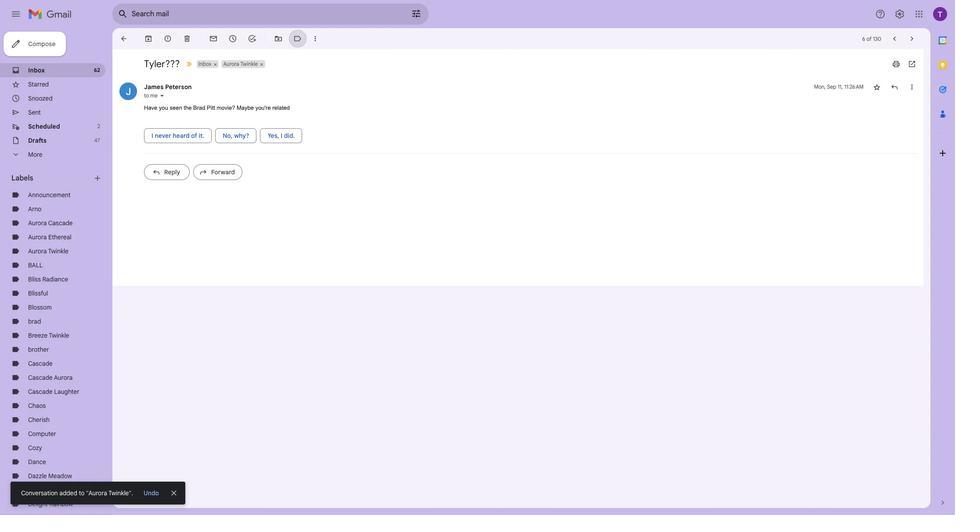 Task type: locate. For each thing, give the bounding box(es) containing it.
advanced search options image
[[408, 5, 425, 22]]

pitt
[[207, 105, 215, 111]]

show details image
[[160, 93, 165, 98]]

no, why? button
[[215, 128, 257, 143]]

1 horizontal spatial aurora twinkle
[[223, 61, 258, 67]]

ball
[[28, 261, 43, 269]]

brad link
[[28, 318, 41, 326]]

james
[[144, 83, 164, 91]]

more
[[28, 151, 42, 159]]

aurora twinkle inside the labels navigation
[[28, 247, 69, 255]]

twinkle down "add to tasks" "image"
[[241, 61, 258, 67]]

labels navigation
[[0, 28, 113, 516]]

delight down "conversation"
[[28, 501, 48, 508]]

inbox down "mark as unread" image
[[198, 61, 212, 67]]

62
[[94, 67, 100, 73]]

"aurora
[[86, 490, 107, 498]]

of left it.
[[191, 132, 197, 140]]

to me
[[144, 92, 158, 99]]

twinkle".
[[109, 490, 133, 498]]

sent
[[28, 109, 41, 116]]

of
[[867, 35, 872, 42], [191, 132, 197, 140]]

mon, sep 11, 11:26 am cell
[[815, 83, 864, 91]]

2 delight from the top
[[28, 501, 48, 508]]

cascade down "brother" link
[[28, 360, 53, 368]]

twinkle
[[241, 61, 258, 67], [48, 247, 69, 255], [49, 332, 69, 340]]

cascade
[[48, 219, 73, 227], [28, 360, 53, 368], [28, 374, 53, 382], [28, 388, 53, 396]]

cascade up ethereal
[[48, 219, 73, 227]]

0 vertical spatial to
[[144, 92, 149, 99]]

aurora twinkle down snooze icon
[[223, 61, 258, 67]]

cascade aurora link
[[28, 374, 73, 382]]

i left did.
[[281, 132, 283, 140]]

2
[[97, 123, 100, 130]]

breeze
[[28, 332, 48, 340]]

the
[[184, 105, 192, 111]]

aurora twinkle down aurora ethereal link
[[28, 247, 69, 255]]

not starred image
[[873, 83, 882, 91]]

me
[[150, 92, 158, 99]]

delight
[[28, 487, 48, 494], [28, 501, 48, 508]]

starred link
[[28, 80, 49, 88]]

have you seen the brad pitt movie? maybe you're related
[[144, 105, 290, 111]]

delight rainbow link
[[28, 501, 73, 508]]

tyler???
[[144, 58, 180, 70]]

of right 6
[[867, 35, 872, 42]]

1 horizontal spatial to
[[144, 92, 149, 99]]

cascade aurora
[[28, 374, 73, 382]]

6 of 130
[[863, 35, 882, 42]]

aurora cascade link
[[28, 219, 73, 227]]

to left me
[[144, 92, 149, 99]]

you
[[159, 105, 168, 111]]

twinkle down ethereal
[[48, 247, 69, 255]]

have
[[144, 105, 157, 111]]

tab list
[[931, 28, 956, 484]]

cascade down the 'cascade' link
[[28, 374, 53, 382]]

0 horizontal spatial of
[[191, 132, 197, 140]]

None search field
[[113, 4, 429, 25]]

cherish
[[28, 416, 50, 424]]

aurora for aurora ethereal link
[[28, 233, 47, 241]]

brad
[[193, 105, 205, 111]]

settings image
[[895, 9, 906, 19]]

blossom
[[28, 304, 52, 312]]

1 horizontal spatial i
[[281, 132, 283, 140]]

inbox inside button
[[198, 61, 212, 67]]

aurora twinkle inside button
[[223, 61, 258, 67]]

brother
[[28, 346, 49, 354]]

blissful link
[[28, 290, 48, 298]]

aurora ethereal
[[28, 233, 72, 241]]

0 horizontal spatial i
[[152, 132, 153, 140]]

aurora down snooze icon
[[223, 61, 239, 67]]

support image
[[876, 9, 886, 19]]

1 vertical spatial of
[[191, 132, 197, 140]]

reply
[[164, 168, 180, 176]]

1 vertical spatial delight
[[28, 501, 48, 508]]

aurora up aurora twinkle link
[[28, 233, 47, 241]]

0 vertical spatial delight
[[28, 487, 48, 494]]

i
[[152, 132, 153, 140], [281, 132, 283, 140]]

cozy
[[28, 444, 42, 452]]

cozy link
[[28, 444, 42, 452]]

inbox
[[198, 61, 212, 67], [28, 66, 45, 74]]

never
[[155, 132, 171, 140]]

inbox for inbox button
[[198, 61, 212, 67]]

seen
[[170, 105, 182, 111]]

aurora twinkle for aurora twinkle button
[[223, 61, 258, 67]]

inbox up starred link
[[28, 66, 45, 74]]

chaos link
[[28, 402, 46, 410]]

yes, i did.
[[268, 132, 295, 140]]

1 delight from the top
[[28, 487, 48, 494]]

i never heard of it.
[[152, 132, 204, 140]]

0 vertical spatial twinkle
[[241, 61, 258, 67]]

aurora down arno
[[28, 219, 47, 227]]

labels
[[11, 174, 33, 183]]

dance link
[[28, 458, 46, 466]]

0 horizontal spatial to
[[79, 490, 85, 498]]

i left the never
[[152, 132, 153, 140]]

2 vertical spatial twinkle
[[49, 332, 69, 340]]

laughter
[[54, 388, 79, 396]]

delight rainbow
[[28, 501, 73, 508]]

snooze image
[[229, 34, 237, 43]]

47
[[94, 137, 100, 144]]

brother link
[[28, 346, 49, 354]]

aurora for the aurora cascade link in the top of the page
[[28, 219, 47, 227]]

0 horizontal spatial aurora twinkle
[[28, 247, 69, 255]]

twinkle inside button
[[241, 61, 258, 67]]

1 vertical spatial twinkle
[[48, 247, 69, 255]]

11:26 am
[[845, 84, 864, 90]]

aurora up ball on the left bottom of the page
[[28, 247, 47, 255]]

labels heading
[[11, 174, 93, 183]]

cascade for cascade aurora
[[28, 374, 53, 382]]

0 horizontal spatial inbox
[[28, 66, 45, 74]]

twinkle right breeze
[[49, 332, 69, 340]]

1 vertical spatial to
[[79, 490, 85, 498]]

alert
[[11, 20, 942, 505]]

0 vertical spatial of
[[867, 35, 872, 42]]

11,
[[838, 84, 844, 90]]

compose button
[[4, 32, 66, 56]]

0 vertical spatial aurora twinkle
[[223, 61, 258, 67]]

movie?
[[217, 105, 235, 111]]

move to image
[[274, 34, 283, 43]]

inbox inside the labels navigation
[[28, 66, 45, 74]]

archive image
[[144, 34, 153, 43]]

rainbow
[[49, 501, 73, 508]]

cherish link
[[28, 416, 50, 424]]

1 vertical spatial aurora twinkle
[[28, 247, 69, 255]]

aurora inside button
[[223, 61, 239, 67]]

delight down the dazzle
[[28, 487, 48, 494]]

reply link
[[144, 164, 190, 180]]

to
[[144, 92, 149, 99], [79, 490, 85, 498]]

more image
[[311, 34, 320, 43]]

1 horizontal spatial inbox
[[198, 61, 212, 67]]

aurora twinkle
[[223, 61, 258, 67], [28, 247, 69, 255]]

chaos
[[28, 402, 46, 410]]

sep
[[828, 84, 837, 90]]

mon, sep 11, 11:26 am
[[815, 84, 864, 90]]

to right added
[[79, 490, 85, 498]]

cascade up the chaos link
[[28, 388, 53, 396]]

cascade laughter
[[28, 388, 79, 396]]

arno
[[28, 205, 42, 213]]



Task type: describe. For each thing, give the bounding box(es) containing it.
peterson
[[165, 83, 192, 91]]

Not starred checkbox
[[873, 83, 882, 91]]

ethereal
[[48, 233, 72, 241]]

bliss radiance
[[28, 276, 68, 283]]

arno link
[[28, 205, 42, 213]]

announcement link
[[28, 191, 71, 199]]

forward link
[[193, 164, 243, 180]]

delight link
[[28, 487, 48, 494]]

blossom link
[[28, 304, 52, 312]]

scheduled link
[[28, 123, 60, 131]]

yes, i did. button
[[260, 128, 303, 143]]

dazzle meadow link
[[28, 472, 72, 480]]

cascade for cascade laughter
[[28, 388, 53, 396]]

no,
[[223, 132, 233, 140]]

meadow
[[48, 472, 72, 480]]

aurora for aurora twinkle link
[[28, 247, 47, 255]]

related
[[273, 105, 290, 111]]

mark as unread image
[[209, 34, 218, 43]]

radiance
[[42, 276, 68, 283]]

aurora twinkle link
[[28, 247, 69, 255]]

added
[[59, 490, 77, 498]]

back to inbox image
[[120, 34, 128, 43]]

blissful
[[28, 290, 48, 298]]

undo link
[[140, 486, 163, 501]]

james peterson
[[144, 83, 192, 91]]

it.
[[199, 132, 204, 140]]

dance
[[28, 458, 46, 466]]

sent link
[[28, 109, 41, 116]]

twinkle for aurora twinkle button
[[241, 61, 258, 67]]

inbox link
[[28, 66, 45, 74]]

why?
[[234, 132, 249, 140]]

forward
[[211, 168, 235, 176]]

add to tasks image
[[248, 34, 257, 43]]

cascade laughter link
[[28, 388, 79, 396]]

more button
[[0, 148, 105, 162]]

cascade for the 'cascade' link
[[28, 360, 53, 368]]

delight for delight link
[[28, 487, 48, 494]]

computer
[[28, 430, 56, 438]]

dazzle meadow
[[28, 472, 72, 480]]

delight for delight rainbow
[[28, 501, 48, 508]]

older image
[[908, 34, 917, 43]]

1 i from the left
[[152, 132, 153, 140]]

6
[[863, 35, 866, 42]]

aurora twinkle for aurora twinkle link
[[28, 247, 69, 255]]

ball link
[[28, 261, 43, 269]]

starred
[[28, 80, 49, 88]]

of inside i never heard of it. button
[[191, 132, 197, 140]]

alert containing conversation added to "aurora twinkle".
[[11, 20, 942, 505]]

breeze twinkle
[[28, 332, 69, 340]]

inbox for inbox link
[[28, 66, 45, 74]]

computer link
[[28, 430, 56, 438]]

aurora ethereal link
[[28, 233, 72, 241]]

report spam image
[[163, 34, 172, 43]]

i never heard of it. button
[[144, 128, 212, 143]]

you're
[[256, 105, 271, 111]]

drafts link
[[28, 137, 47, 145]]

snoozed link
[[28, 94, 53, 102]]

no, why?
[[223, 132, 249, 140]]

mon,
[[815, 84, 827, 90]]

twinkle for aurora twinkle link
[[48, 247, 69, 255]]

conversation
[[21, 490, 58, 498]]

drafts
[[28, 137, 47, 145]]

gmail image
[[28, 5, 76, 23]]

breeze twinkle link
[[28, 332, 69, 340]]

Search mail text field
[[132, 10, 387, 18]]

search mail image
[[115, 6, 131, 22]]

snoozed
[[28, 94, 53, 102]]

heard
[[173, 132, 190, 140]]

bliss
[[28, 276, 41, 283]]

yes,
[[268, 132, 279, 140]]

twinkle for breeze twinkle 'link'
[[49, 332, 69, 340]]

newer image
[[891, 34, 900, 43]]

maybe
[[237, 105, 254, 111]]

delete image
[[183, 34, 192, 43]]

main menu image
[[11, 9, 21, 19]]

2 i from the left
[[281, 132, 283, 140]]

aurora up laughter
[[54, 374, 73, 382]]

aurora for aurora twinkle button
[[223, 61, 239, 67]]

labels image
[[294, 34, 302, 43]]

cascade link
[[28, 360, 53, 368]]

aurora cascade
[[28, 219, 73, 227]]

1 horizontal spatial of
[[867, 35, 872, 42]]

did.
[[284, 132, 295, 140]]

130
[[874, 35, 882, 42]]

scheduled
[[28, 123, 60, 131]]



Task type: vqa. For each thing, say whether or not it's contained in the screenshot.
TWINKLE". on the bottom of the page
yes



